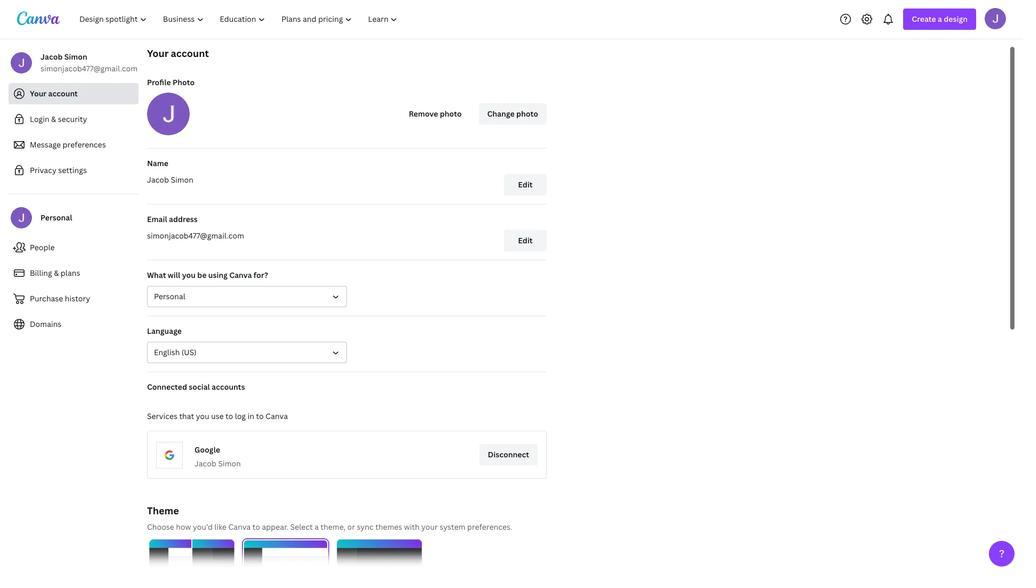 Task type: locate. For each thing, give the bounding box(es) containing it.
&
[[51, 114, 56, 124], [54, 268, 59, 278]]

you left use
[[196, 411, 209, 421]]

0 vertical spatial account
[[171, 47, 209, 60]]

appear.
[[262, 522, 288, 532]]

personal up the people
[[40, 213, 72, 223]]

a
[[938, 14, 942, 24], [315, 522, 319, 532]]

simonjacob477@gmail.com
[[40, 63, 138, 74], [147, 231, 244, 241]]

system
[[440, 522, 465, 532]]

what will you be using canva for?
[[147, 270, 268, 280]]

Language: English (US) button
[[147, 342, 347, 363]]

jacob for jacob simon
[[147, 175, 169, 185]]

0 horizontal spatial simonjacob477@gmail.com
[[40, 63, 138, 74]]

you'd
[[193, 522, 213, 532]]

your up login
[[30, 88, 46, 99]]

theme choose how you'd like canva to appear. select a theme, or sync themes with your system preferences.
[[147, 505, 512, 532]]

your up profile
[[147, 47, 169, 60]]

0 horizontal spatial your
[[30, 88, 46, 99]]

sync
[[357, 522, 374, 532]]

(us)
[[182, 347, 196, 358]]

top level navigation element
[[72, 9, 407, 30]]

profile photo
[[147, 77, 195, 87]]

your
[[421, 522, 438, 532]]

canva left for?
[[229, 270, 252, 280]]

1 vertical spatial canva
[[266, 411, 288, 421]]

& left 'plans'
[[54, 268, 59, 278]]

0 vertical spatial edit button
[[504, 174, 547, 196]]

& right login
[[51, 114, 56, 124]]

0 vertical spatial personal
[[40, 213, 72, 223]]

canva right in
[[266, 411, 288, 421]]

account
[[171, 47, 209, 60], [48, 88, 78, 99]]

1 edit button from the top
[[504, 174, 547, 196]]

using
[[208, 270, 228, 280]]

simon down google
[[218, 459, 241, 469]]

with
[[404, 522, 420, 532]]

& for billing
[[54, 268, 59, 278]]

2 edit from the top
[[518, 236, 533, 246]]

1 vertical spatial personal
[[154, 291, 185, 302]]

a right select
[[315, 522, 319, 532]]

simon inside 'jacob simon simonjacob477@gmail.com'
[[64, 52, 87, 62]]

1 horizontal spatial your
[[147, 47, 169, 60]]

jacob
[[40, 52, 63, 62], [147, 175, 169, 185], [194, 459, 216, 469]]

use
[[211, 411, 224, 421]]

personal
[[40, 213, 72, 223], [154, 291, 185, 302]]

1 horizontal spatial photo
[[516, 109, 538, 119]]

your account up photo
[[147, 47, 209, 60]]

2 vertical spatial simon
[[218, 459, 241, 469]]

canva
[[229, 270, 252, 280], [266, 411, 288, 421], [228, 522, 251, 532]]

you left 'be'
[[182, 270, 196, 280]]

2 horizontal spatial simon
[[218, 459, 241, 469]]

remove photo button
[[400, 103, 470, 125]]

photo
[[440, 109, 462, 119], [516, 109, 538, 119]]

photo for remove photo
[[440, 109, 462, 119]]

simonjacob477@gmail.com down address
[[147, 231, 244, 241]]

2 vertical spatial canva
[[228, 522, 251, 532]]

jacob simon image
[[985, 8, 1006, 29]]

google jacob simon
[[194, 445, 241, 469]]

to left the "log"
[[225, 411, 233, 421]]

simonjacob477@gmail.com up your account link
[[40, 63, 138, 74]]

billing & plans
[[30, 268, 80, 278]]

0 horizontal spatial a
[[315, 522, 319, 532]]

email address
[[147, 214, 198, 224]]

0 horizontal spatial account
[[48, 88, 78, 99]]

your account link
[[9, 83, 139, 104]]

canva for theme
[[228, 522, 251, 532]]

what
[[147, 270, 166, 280]]

1 vertical spatial you
[[196, 411, 209, 421]]

1 horizontal spatial account
[[171, 47, 209, 60]]

jacob up your account link
[[40, 52, 63, 62]]

2 edit button from the top
[[504, 230, 547, 251]]

canva inside theme choose how you'd like canva to appear. select a theme, or sync themes with your system preferences.
[[228, 522, 251, 532]]

1 horizontal spatial personal
[[154, 291, 185, 302]]

canva right like
[[228, 522, 251, 532]]

privacy
[[30, 165, 56, 175]]

change
[[487, 109, 515, 119]]

photo for change photo
[[516, 109, 538, 119]]

login & security
[[30, 114, 87, 124]]

a left design
[[938, 14, 942, 24]]

to
[[225, 411, 233, 421], [256, 411, 264, 421], [252, 522, 260, 532]]

1 vertical spatial jacob
[[147, 175, 169, 185]]

0 vertical spatial simonjacob477@gmail.com
[[40, 63, 138, 74]]

0 vertical spatial your account
[[147, 47, 209, 60]]

jacob inside 'jacob simon simonjacob477@gmail.com'
[[40, 52, 63, 62]]

1 vertical spatial your
[[30, 88, 46, 99]]

1 vertical spatial a
[[315, 522, 319, 532]]

canva for what
[[229, 270, 252, 280]]

message
[[30, 140, 61, 150]]

edit button
[[504, 174, 547, 196], [504, 230, 547, 251]]

create a design
[[912, 14, 968, 24]]

edit
[[518, 180, 533, 190], [518, 236, 533, 246]]

0 vertical spatial jacob
[[40, 52, 63, 62]]

you
[[182, 270, 196, 280], [196, 411, 209, 421]]

1 horizontal spatial a
[[938, 14, 942, 24]]

0 horizontal spatial photo
[[440, 109, 462, 119]]

0 vertical spatial simon
[[64, 52, 87, 62]]

0 horizontal spatial jacob
[[40, 52, 63, 62]]

like
[[214, 522, 227, 532]]

simon up your account link
[[64, 52, 87, 62]]

1 horizontal spatial your account
[[147, 47, 209, 60]]

or
[[347, 522, 355, 532]]

1 edit from the top
[[518, 180, 533, 190]]

1 horizontal spatial simon
[[171, 175, 193, 185]]

1 vertical spatial simon
[[171, 175, 193, 185]]

1 vertical spatial edit button
[[504, 230, 547, 251]]

simon up address
[[171, 175, 193, 185]]

0 horizontal spatial simon
[[64, 52, 87, 62]]

0 vertical spatial canva
[[229, 270, 252, 280]]

simon inside google jacob simon
[[218, 459, 241, 469]]

account up login & security
[[48, 88, 78, 99]]

0 vertical spatial your
[[147, 47, 169, 60]]

account up photo
[[171, 47, 209, 60]]

0 vertical spatial you
[[182, 270, 196, 280]]

change photo button
[[479, 103, 547, 125]]

jacob down google
[[194, 459, 216, 469]]

to inside theme choose how you'd like canva to appear. select a theme, or sync themes with your system preferences.
[[252, 522, 260, 532]]

None button
[[149, 540, 234, 575], [243, 540, 328, 575], [337, 540, 422, 575], [149, 540, 234, 575], [243, 540, 328, 575], [337, 540, 422, 575]]

1 horizontal spatial simonjacob477@gmail.com
[[147, 231, 244, 241]]

simon
[[64, 52, 87, 62], [171, 175, 193, 185], [218, 459, 241, 469]]

a inside theme choose how you'd like canva to appear. select a theme, or sync themes with your system preferences.
[[315, 522, 319, 532]]

photo
[[173, 77, 195, 87]]

language
[[147, 326, 182, 336]]

settings
[[58, 165, 87, 175]]

create a design button
[[903, 9, 976, 30]]

2 horizontal spatial jacob
[[194, 459, 216, 469]]

1 vertical spatial &
[[54, 268, 59, 278]]

0 vertical spatial a
[[938, 14, 942, 24]]

edit for jacob simon
[[518, 180, 533, 190]]

0 horizontal spatial your account
[[30, 88, 78, 99]]

disconnect button
[[479, 444, 538, 466]]

2 vertical spatial jacob
[[194, 459, 216, 469]]

edit button for simonjacob477@gmail.com
[[504, 230, 547, 251]]

jacob down name
[[147, 175, 169, 185]]

your account
[[147, 47, 209, 60], [30, 88, 78, 99]]

1 vertical spatial edit
[[518, 236, 533, 246]]

0 vertical spatial &
[[51, 114, 56, 124]]

your
[[147, 47, 169, 60], [30, 88, 46, 99]]

your account up login & security
[[30, 88, 78, 99]]

1 photo from the left
[[440, 109, 462, 119]]

purchase history link
[[9, 288, 139, 310]]

preferences.
[[467, 522, 512, 532]]

people
[[30, 242, 55, 253]]

0 vertical spatial edit
[[518, 180, 533, 190]]

in
[[248, 411, 254, 421]]

to left the appear.
[[252, 522, 260, 532]]

people link
[[9, 237, 139, 258]]

photo right remove
[[440, 109, 462, 119]]

photo right change
[[516, 109, 538, 119]]

1 horizontal spatial jacob
[[147, 175, 169, 185]]

personal down will
[[154, 291, 185, 302]]

accounts
[[212, 382, 245, 392]]

create
[[912, 14, 936, 24]]

2 photo from the left
[[516, 109, 538, 119]]

disconnect
[[488, 450, 529, 460]]



Task type: describe. For each thing, give the bounding box(es) containing it.
english
[[154, 347, 180, 358]]

history
[[65, 294, 90, 304]]

purchase
[[30, 294, 63, 304]]

will
[[168, 270, 180, 280]]

address
[[169, 214, 198, 224]]

jacob for jacob simon simonjacob477@gmail.com
[[40, 52, 63, 62]]

login & security link
[[9, 109, 139, 130]]

billing & plans link
[[9, 263, 139, 284]]

be
[[197, 270, 206, 280]]

social
[[189, 382, 210, 392]]

1 vertical spatial simonjacob477@gmail.com
[[147, 231, 244, 241]]

email
[[147, 214, 167, 224]]

log
[[235, 411, 246, 421]]

plans
[[61, 268, 80, 278]]

for?
[[254, 270, 268, 280]]

jacob inside google jacob simon
[[194, 459, 216, 469]]

privacy settings link
[[9, 160, 139, 181]]

name
[[147, 158, 168, 168]]

Personal button
[[147, 286, 347, 307]]

simon for jacob simon simonjacob477@gmail.com
[[64, 52, 87, 62]]

remove photo
[[409, 109, 462, 119]]

how
[[176, 522, 191, 532]]

profile
[[147, 77, 171, 87]]

services that you use to log in to canva
[[147, 411, 288, 421]]

services
[[147, 411, 177, 421]]

privacy settings
[[30, 165, 87, 175]]

connected social accounts
[[147, 382, 245, 392]]

google
[[194, 445, 220, 455]]

simon for jacob simon
[[171, 175, 193, 185]]

1 vertical spatial account
[[48, 88, 78, 99]]

message preferences
[[30, 140, 106, 150]]

& for login
[[51, 114, 56, 124]]

personal inside "button"
[[154, 291, 185, 302]]

0 horizontal spatial personal
[[40, 213, 72, 223]]

english (us)
[[154, 347, 196, 358]]

to right in
[[256, 411, 264, 421]]

you for will
[[182, 270, 196, 280]]

select
[[290, 522, 313, 532]]

preferences
[[63, 140, 106, 150]]

domains
[[30, 319, 61, 329]]

jacob simon simonjacob477@gmail.com
[[40, 52, 138, 74]]

jacob simon
[[147, 175, 193, 185]]

1 vertical spatial your account
[[30, 88, 78, 99]]

themes
[[375, 522, 402, 532]]

remove
[[409, 109, 438, 119]]

theme,
[[321, 522, 345, 532]]

billing
[[30, 268, 52, 278]]

choose
[[147, 522, 174, 532]]

you for that
[[196, 411, 209, 421]]

design
[[944, 14, 968, 24]]

domains link
[[9, 314, 139, 335]]

security
[[58, 114, 87, 124]]

theme
[[147, 505, 179, 517]]

change photo
[[487, 109, 538, 119]]

purchase history
[[30, 294, 90, 304]]

message preferences link
[[9, 134, 139, 156]]

that
[[179, 411, 194, 421]]

edit button for jacob simon
[[504, 174, 547, 196]]

edit for simonjacob477@gmail.com
[[518, 236, 533, 246]]

a inside create a design dropdown button
[[938, 14, 942, 24]]

login
[[30, 114, 49, 124]]

connected
[[147, 382, 187, 392]]



Task type: vqa. For each thing, say whether or not it's contained in the screenshot.
Themes
yes



